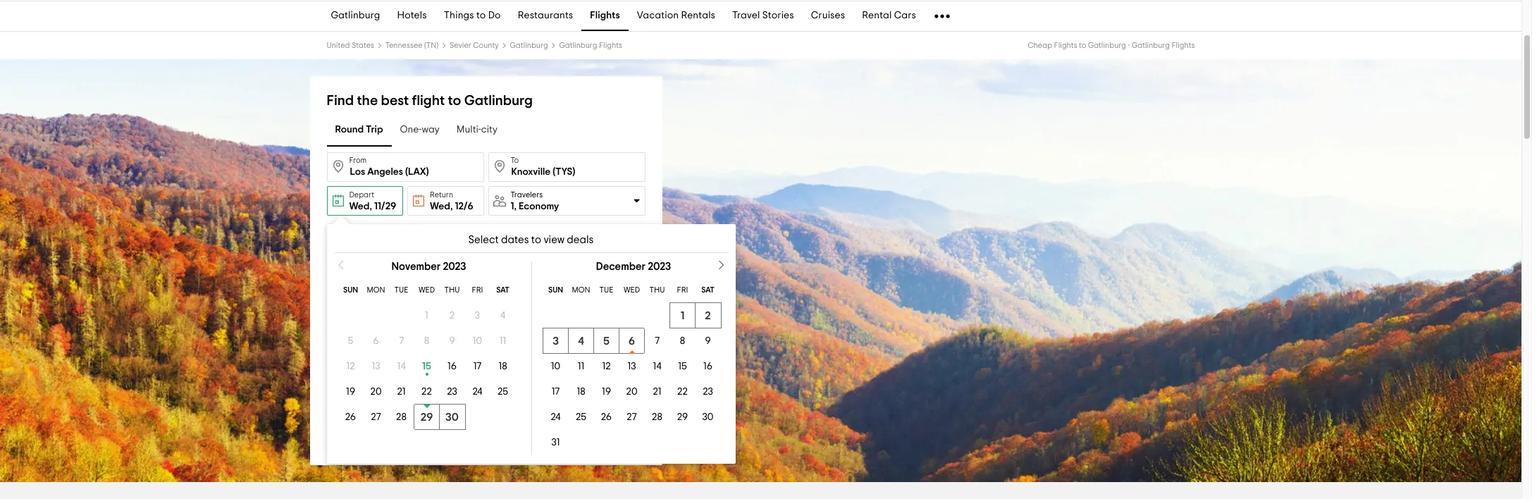 Task type: vqa. For each thing, say whether or not it's contained in the screenshot.
Round at the top left of the page
yes



Task type: locate. For each thing, give the bounding box(es) containing it.
24
[[473, 387, 483, 397], [551, 412, 561, 422]]

21 left wed nov 22 2023 cell
[[397, 387, 406, 397]]

17 inside cell
[[474, 362, 482, 372]]

one-way
[[400, 125, 440, 135]]

0 horizontal spatial 16
[[448, 362, 457, 372]]

flights50off
[[506, 298, 567, 309]]

trip
[[366, 125, 383, 135]]

27
[[371, 412, 381, 422], [627, 412, 637, 422]]

one-
[[400, 125, 422, 135]]

27 down wed dec 20 2023 cell
[[627, 412, 637, 422]]

1 horizontal spatial 26
[[601, 412, 612, 422]]

1 vertical spatial 4
[[578, 336, 585, 347]]

2 28 from the left
[[652, 412, 663, 422]]

30 right fri dec 29 2023 cell
[[703, 412, 714, 422]]

wed nov 22 2023 cell
[[414, 379, 440, 405]]

1 thu from the left
[[445, 286, 460, 294]]

row
[[338, 278, 516, 303], [543, 278, 721, 303], [338, 303, 516, 329], [543, 303, 721, 329], [338, 329, 516, 354], [543, 329, 721, 354], [338, 354, 516, 379], [543, 354, 721, 379], [338, 379, 516, 405], [543, 379, 721, 405], [338, 405, 516, 430], [543, 405, 721, 430]]

2 15 from the left
[[678, 362, 687, 372]]

1 horizontal spatial 3
[[553, 336, 559, 347]]

wed, inside return wed, 12/6
[[430, 202, 453, 212]]

29 for fri dec 29 2023 cell
[[677, 412, 688, 422]]

tue dec 19 2023 cell
[[594, 379, 619, 405]]

sun dec 10 2023 cell
[[543, 354, 569, 379]]

2 2023 from the left
[[648, 262, 671, 272]]

0 horizontal spatial 22
[[422, 387, 432, 397]]

4 for mon dec 04 2023 cell
[[578, 336, 585, 347]]

sat
[[497, 286, 510, 294], [702, 286, 715, 294]]

26 right mon dec 25 2023 cell at the bottom left of the page
[[601, 412, 612, 422]]

0 vertical spatial 4
[[500, 311, 506, 321]]

best
[[381, 94, 409, 108]]

sun up flights50off
[[549, 286, 563, 294]]

rental
[[863, 11, 892, 21]]

3 inside cell
[[553, 336, 559, 347]]

1 horizontal spatial 12
[[602, 362, 611, 372]]

2 sat from the left
[[702, 286, 715, 294]]

19 for tue dec 19 2023 cell
[[602, 387, 611, 397]]

8 right tue nov 07 2023 cell
[[424, 336, 430, 346]]

select
[[469, 235, 499, 245], [327, 395, 359, 406]]

row containing 19
[[338, 379, 516, 405]]

1 7 from the left
[[399, 336, 404, 346]]

1 26 from the left
[[345, 412, 356, 422]]

sat for 8
[[497, 286, 510, 294]]

1 15 from the left
[[422, 362, 431, 372]]

sat up sat dec 02 2023 cell
[[702, 286, 715, 294]]

1 22 from the left
[[422, 387, 432, 397]]

0 horizontal spatial 2
[[450, 311, 455, 321]]

row group for december
[[543, 303, 725, 456]]

wed down the new
[[419, 286, 435, 294]]

10 for fri nov 10 2023 cell on the left bottom
[[473, 336, 482, 346]]

find left flights
[[458, 428, 480, 439]]

wed dec 27 2023 cell
[[619, 405, 645, 430]]

8 inside cell
[[680, 336, 686, 346]]

29
[[421, 412, 433, 423], [677, 412, 688, 422]]

13 down "wed dec 06 2023" cell
[[628, 362, 636, 372]]

sat up sat nov 04 2023 cell
[[497, 286, 510, 294]]

22 for 'fri dec 22 2023' cell on the left bottom
[[678, 387, 688, 397]]

0 vertical spatial 11
[[500, 336, 506, 346]]

thu down december 2023
[[650, 286, 665, 294]]

mon nov 13 2023 cell
[[363, 354, 389, 379]]

25 for mon dec 25 2023 cell at the bottom left of the page
[[576, 412, 587, 422]]

10
[[473, 336, 482, 346], [551, 362, 561, 372]]

13 for wed dec 13 2023 cell
[[628, 362, 636, 372]]

1 19 from the left
[[346, 387, 355, 397]]

2 16 from the left
[[704, 362, 713, 372]]

things to do link
[[436, 1, 510, 31]]

1 horizontal spatial 11
[[578, 362, 585, 372]]

20 inside cell
[[371, 387, 382, 397]]

0 horizontal spatial 5
[[348, 336, 354, 346]]

14 left fri dec 15 2023 cell
[[653, 362, 662, 372]]

1 wed from the left
[[419, 286, 435, 294]]

sat nov 25 2023 cell
[[490, 379, 516, 405]]

multi-
[[457, 125, 481, 135]]

0 horizontal spatial 3
[[475, 311, 480, 321]]

december 2023
[[596, 262, 671, 272]]

12 for tue dec 12 2023 cell
[[602, 362, 611, 372]]

20 right tue dec 19 2023 cell
[[626, 387, 638, 397]]

row group
[[338, 303, 520, 430], [543, 303, 725, 456]]

18 inside cell
[[577, 387, 586, 397]]

20 for mon nov 20 2023 cell on the bottom
[[371, 387, 382, 397]]

1 fri from the left
[[472, 286, 483, 294]]

6 right tue dec 05 2023 cell
[[629, 336, 635, 347]]

0 vertical spatial 17
[[474, 362, 482, 372]]

7 inside tue nov 07 2023 cell
[[399, 336, 404, 346]]

2 9 from the left
[[705, 336, 711, 346]]

1 27 from the left
[[371, 412, 381, 422]]

wed
[[419, 286, 435, 294], [624, 286, 640, 294]]

15 inside cell
[[678, 362, 687, 372]]

29 inside cell
[[421, 412, 433, 423]]

2023 right december at the left bottom
[[648, 262, 671, 272]]

0 horizontal spatial 12
[[347, 362, 355, 372]]

15 for wed nov 15 2023 cell
[[422, 362, 431, 372]]

24 left mon dec 25 2023 cell at the bottom left of the page
[[551, 412, 561, 422]]

1 for 8
[[425, 311, 429, 321]]

2 wed, from the left
[[430, 202, 453, 212]]

9 for the sat dec 09 2023 cell
[[705, 336, 711, 346]]

1 horizontal spatial 8
[[680, 336, 686, 346]]

sat dec 09 2023 cell
[[696, 329, 721, 354]]

1 horizontal spatial 10
[[551, 362, 561, 372]]

1 vertical spatial 11
[[578, 362, 585, 372]]

8 right 'thu dec 07 2023' cell
[[680, 336, 686, 346]]

1 horizontal spatial 5
[[604, 336, 610, 347]]

0 horizontal spatial 23
[[447, 387, 458, 397]]

0 vertical spatial 18
[[499, 362, 507, 372]]

2 20 from the left
[[626, 387, 638, 397]]

5 up sun nov 12 2023 cell
[[348, 336, 354, 346]]

0 horizontal spatial 1
[[425, 311, 429, 321]]

0 horizontal spatial 26
[[345, 412, 356, 422]]

15
[[422, 362, 431, 372], [678, 362, 687, 372]]

2 sun from the left
[[549, 286, 563, 294]]

11 inside cell
[[578, 362, 585, 372]]

1 vertical spatial 10
[[551, 362, 561, 372]]

14
[[397, 362, 406, 372], [653, 362, 662, 372]]

0 horizontal spatial 30
[[446, 412, 459, 423]]

1 wed, from the left
[[349, 202, 372, 212]]

mon down the deals
[[572, 286, 590, 294]]

mon for 4
[[572, 286, 590, 294]]

23 right 'fri dec 22 2023' cell on the left bottom
[[703, 387, 713, 397]]

wed, inside depart wed, 11/29
[[349, 202, 372, 212]]

flights down flights link
[[599, 42, 623, 49]]

26
[[345, 412, 356, 422], [601, 412, 612, 422]]

0 vertical spatial 3
[[475, 311, 480, 321]]

25 inside cell
[[576, 412, 587, 422]]

0 vertical spatial 25
[[498, 387, 508, 397]]

14 for thu dec 14 2023 cell at bottom left
[[653, 362, 662, 372]]

1 down travelers
[[511, 201, 514, 211]]

2 12 from the left
[[602, 362, 611, 372]]

gatlinburg link down restaurants link
[[510, 42, 548, 49]]

unpublishedflight
[[347, 333, 440, 344]]

17 inside 'cell'
[[552, 387, 560, 397]]

sun down compare
[[343, 286, 358, 294]]

sat for 6
[[702, 286, 715, 294]]

tue down december at the left bottom
[[600, 286, 614, 294]]

1 horizontal spatial 14
[[653, 362, 662, 372]]

2023 for 8
[[443, 262, 466, 272]]

18
[[499, 362, 507, 372], [577, 387, 586, 397]]

9 inside cell
[[705, 336, 711, 346]]

tue dec 26 2023 cell
[[594, 405, 619, 430]]

22 right thu dec 21 2023 cell
[[678, 387, 688, 397]]

1 horizontal spatial find
[[458, 428, 480, 439]]

ladybug
[[347, 368, 393, 379]]

10 down sun dec 03 2023 cell
[[551, 362, 561, 372]]

1 9 from the left
[[449, 336, 455, 346]]

tue nov 21 2023 cell
[[389, 379, 414, 405]]

1 28 from the left
[[396, 412, 407, 422]]

wed down december 2023
[[624, 286, 640, 294]]

27 for the "wed dec 27 2023" cell
[[627, 412, 637, 422]]

fri dec 08 2023 cell
[[670, 329, 696, 354]]

wed dec 06 2023 cell
[[619, 329, 645, 354]]

12/6
[[455, 202, 474, 212]]

1 horizontal spatial 7
[[655, 336, 660, 346]]

0 horizontal spatial mon
[[367, 286, 385, 294]]

states
[[352, 42, 374, 49]]

18 right sun dec 17 2023 'cell'
[[577, 387, 586, 397]]

2 thu from the left
[[650, 286, 665, 294]]

21 inside tue nov 21 2023 cell
[[397, 387, 406, 397]]

8 inside cell
[[424, 336, 430, 346]]

2 7 from the left
[[655, 336, 660, 346]]

7 right mon nov 06 2023 cell
[[399, 336, 404, 346]]

4
[[500, 311, 506, 321], [578, 336, 585, 347]]

12 left wed dec 13 2023 cell
[[602, 362, 611, 372]]

27 inside cell
[[627, 412, 637, 422]]

find
[[327, 94, 354, 108], [458, 428, 480, 439]]

2 fri from the left
[[677, 286, 688, 294]]

13
[[372, 362, 380, 372], [628, 362, 636, 372]]

14 inside thu dec 14 2023 cell
[[653, 362, 662, 372]]

row group containing 1
[[543, 303, 725, 456]]

1 vertical spatial select
[[327, 395, 359, 406]]

1 20 from the left
[[371, 387, 382, 397]]

11 inside cell
[[500, 336, 506, 346]]

1 horizontal spatial wed
[[624, 286, 640, 294]]

,
[[514, 201, 517, 211]]

5 right mon dec 04 2023 cell
[[604, 336, 610, 347]]

0 horizontal spatial 14
[[397, 362, 406, 372]]

0 horizontal spatial 8
[[424, 336, 430, 346]]

11 right fri nov 10 2023 cell on the left bottom
[[500, 336, 506, 346]]

29 inside cell
[[677, 412, 688, 422]]

1 13 from the left
[[372, 362, 380, 372]]

13 inside 'cell'
[[372, 362, 380, 372]]

21 for tue nov 21 2023 cell
[[397, 387, 406, 397]]

1 horizontal spatial 15
[[678, 362, 687, 372]]

0 horizontal spatial find
[[327, 94, 354, 108]]

0 horizontal spatial 27
[[371, 412, 381, 422]]

3 for sun dec 03 2023 cell
[[553, 336, 559, 347]]

1 sat from the left
[[497, 286, 510, 294]]

1 horizontal spatial 27
[[627, 412, 637, 422]]

16 down thu nov 09 2023 'cell'
[[448, 362, 457, 372]]

grid containing 1
[[531, 262, 736, 456]]

1 horizontal spatial thu
[[650, 286, 665, 294]]

10 left sat nov 11 2023 cell
[[473, 336, 482, 346]]

23 right wed nov 22 2023 cell
[[447, 387, 458, 397]]

6 left tue nov 07 2023 cell
[[373, 336, 379, 346]]

30 inside cell
[[446, 412, 459, 423]]

6 inside mon nov 06 2023 cell
[[373, 336, 379, 346]]

2 19 from the left
[[602, 387, 611, 397]]

22
[[422, 387, 432, 397], [678, 387, 688, 397]]

1 vertical spatial 25
[[576, 412, 587, 422]]

9 for thu nov 09 2023 'cell'
[[449, 336, 455, 346]]

0 vertical spatial find
[[327, 94, 354, 108]]

0 horizontal spatial 7
[[399, 336, 404, 346]]

november 2023
[[392, 262, 466, 272]]

28 right mon nov 27 2023 cell
[[396, 412, 407, 422]]

0 horizontal spatial fri
[[472, 286, 483, 294]]

1 horizontal spatial 1
[[511, 201, 514, 211]]

6 for "wed dec 06 2023" cell
[[629, 336, 635, 347]]

2 23 from the left
[[703, 387, 713, 397]]

thu nov 09 2023 cell
[[440, 329, 465, 354]]

0 horizontal spatial 19
[[346, 387, 355, 397]]

3
[[475, 311, 480, 321], [553, 336, 559, 347]]

1 horizontal spatial 23
[[703, 387, 713, 397]]

1 tue from the left
[[395, 286, 409, 294]]

0 horizontal spatial 10
[[473, 336, 482, 346]]

gatlinburg link
[[323, 1, 389, 31], [510, 42, 548, 49]]

fri nov 24 2023 cell
[[465, 379, 490, 405]]

rental cars link
[[854, 1, 925, 31]]

round
[[335, 125, 364, 135]]

19
[[346, 387, 355, 397], [602, 387, 611, 397]]

1 horizontal spatial 18
[[577, 387, 586, 397]]

27 down all
[[371, 412, 381, 422]]

window)
[[426, 271, 459, 281]]

thu dec 28 2023 cell
[[645, 405, 670, 430]]

fri up the fri nov 03 2023 cell
[[472, 286, 483, 294]]

find for find the best flight to gatlinburg
[[327, 94, 354, 108]]

1 inside travelers 1 , economy
[[511, 201, 514, 211]]

row group for november
[[338, 303, 520, 430]]

1 horizontal spatial select
[[469, 235, 499, 245]]

sun for 3
[[549, 286, 563, 294]]

economy
[[519, 201, 559, 211]]

2 wed from the left
[[624, 286, 640, 294]]

1 horizontal spatial 4
[[578, 336, 585, 347]]

1 horizontal spatial 22
[[678, 387, 688, 397]]

26 inside sun nov 26 2023 cell
[[345, 412, 356, 422]]

hotels
[[397, 11, 427, 21]]

united states link
[[327, 42, 374, 49]]

9
[[449, 336, 455, 346], [705, 336, 711, 346]]

find left the
[[327, 94, 354, 108]]

4 left tue dec 05 2023 cell
[[578, 336, 585, 347]]

1 row group from the left
[[338, 303, 520, 430]]

fri for 6
[[677, 286, 688, 294]]

1 sun from the left
[[343, 286, 358, 294]]

1 left thu nov 02 2023 cell
[[425, 311, 429, 321]]

2 22 from the left
[[678, 387, 688, 397]]

0 horizontal spatial 11
[[500, 336, 506, 346]]

20 inside cell
[[626, 387, 638, 397]]

0 horizontal spatial wed,
[[349, 202, 372, 212]]

28 right the "wed dec 27 2023" cell
[[652, 412, 663, 422]]

16 for sat dec 16 2023 "cell" in the bottom left of the page
[[704, 362, 713, 372]]

4 right the fri nov 03 2023 cell
[[500, 311, 506, 321]]

wed, for wed, 12/6
[[430, 202, 453, 212]]

1 vertical spatial 24
[[551, 412, 561, 422]]

1 for 6
[[681, 310, 685, 322]]

find inside button
[[458, 428, 480, 439]]

1 horizontal spatial 20
[[626, 387, 638, 397]]

17 down sun dec 10 2023 cell
[[552, 387, 560, 397]]

1 8 from the left
[[424, 336, 430, 346]]

flightsearchdirect
[[506, 333, 603, 344]]

20 down ladybug
[[371, 387, 382, 397]]

2 right wed nov 01 2023 cell
[[450, 311, 455, 321]]

0 horizontal spatial 18
[[499, 362, 507, 372]]

2 tue from the left
[[600, 286, 614, 294]]

0 horizontal spatial 15
[[422, 362, 431, 372]]

17 right thu nov 16 2023 cell
[[474, 362, 482, 372]]

7 inside 'thu dec 07 2023' cell
[[655, 336, 660, 346]]

2 14 from the left
[[653, 362, 662, 372]]

3 up sun dec 10 2023 cell
[[553, 336, 559, 347]]

5
[[604, 336, 610, 347], [348, 336, 354, 346]]

0 horizontal spatial 24
[[473, 387, 483, 397]]

wed nov 01 2023 cell
[[414, 303, 440, 329]]

fri nov 03 2023 cell
[[465, 303, 490, 329]]

thu dec 21 2023 cell
[[645, 379, 670, 405]]

29 right thu dec 28 2023 cell
[[677, 412, 688, 422]]

tue
[[395, 286, 409, 294], [600, 286, 614, 294]]

2 right fri dec 01 2023 cell
[[705, 310, 711, 322]]

united
[[327, 42, 350, 49]]

sat nov 04 2023 cell
[[490, 303, 516, 329]]

25 right the sun dec 24 2023 cell
[[576, 412, 587, 422]]

1 grid from the left
[[327, 262, 531, 456]]

2023 down include at the left of page
[[443, 262, 466, 272]]

mon down prices
[[367, 286, 385, 294]]

15 right tue nov 14 2023 cell
[[422, 362, 431, 372]]

2 27 from the left
[[627, 412, 637, 422]]

wed, down return
[[430, 202, 453, 212]]

select left the 'dates'
[[469, 235, 499, 245]]

tue dec 05 2023 cell
[[594, 329, 619, 354]]

1 vertical spatial find
[[458, 428, 480, 439]]

wed dec 20 2023 cell
[[619, 379, 645, 405]]

24 right thu nov 23 2023 cell
[[473, 387, 483, 397]]

row containing 10
[[543, 354, 721, 379]]

mon dec 11 2023 cell
[[569, 354, 594, 379]]

1 horizontal spatial tue
[[600, 286, 614, 294]]

30 right wed nov 29 2023 cell
[[446, 412, 459, 423]]

19 for sun nov 19 2023 cell
[[346, 387, 355, 397]]

2 26 from the left
[[601, 412, 612, 422]]

4 inside mon dec 04 2023 cell
[[578, 336, 585, 347]]

1 mon from the left
[[367, 286, 385, 294]]

19 left all
[[346, 387, 355, 397]]

select left all
[[327, 395, 359, 406]]

mon
[[367, 286, 385, 294], [572, 286, 590, 294]]

1 horizontal spatial 17
[[552, 387, 560, 397]]

1 horizontal spatial 21
[[653, 387, 662, 397]]

0 horizontal spatial 21
[[397, 387, 406, 397]]

tue for 7
[[395, 286, 409, 294]]

11
[[500, 336, 506, 346], [578, 362, 585, 372]]

tue dec 12 2023 cell
[[594, 354, 619, 379]]

thu nov 30 2023 cell
[[440, 405, 465, 430]]

0 horizontal spatial 6
[[373, 336, 379, 346]]

grid
[[327, 262, 531, 456], [531, 262, 736, 456]]

row containing 29
[[338, 405, 516, 430]]

mon dec 18 2023 cell
[[569, 379, 594, 405]]

8
[[424, 336, 430, 346], [680, 336, 686, 346]]

14 inside tue nov 14 2023 cell
[[397, 362, 406, 372]]

1 horizontal spatial 16
[[704, 362, 713, 372]]

0 horizontal spatial 20
[[371, 387, 382, 397]]

0 horizontal spatial 9
[[449, 336, 455, 346]]

0 horizontal spatial row group
[[338, 303, 520, 430]]

2 row group from the left
[[543, 303, 725, 456]]

0 horizontal spatial 17
[[474, 362, 482, 372]]

4 inside sat nov 04 2023 cell
[[500, 311, 506, 321]]

tue down (in
[[395, 286, 409, 294]]

0 horizontal spatial thu
[[445, 286, 460, 294]]

City or Airport text field
[[488, 152, 646, 182]]

0 vertical spatial 10
[[473, 336, 482, 346]]

14 down tue nov 07 2023 cell
[[397, 362, 406, 372]]

1 23 from the left
[[447, 387, 458, 397]]

sat dec 23 2023 cell
[[696, 379, 721, 405]]

to
[[511, 157, 519, 164]]

1 horizontal spatial sat
[[702, 286, 715, 294]]

0 horizontal spatial 4
[[500, 311, 506, 321]]

15 right thu dec 14 2023 cell at bottom left
[[678, 362, 687, 372]]

fri nov 10 2023 cell
[[465, 329, 490, 354]]

row group containing 29
[[338, 303, 520, 430]]

18 right fri nov 17 2023 cell
[[499, 362, 507, 372]]

1 horizontal spatial wed,
[[430, 202, 453, 212]]

11 left tue dec 12 2023 cell
[[578, 362, 585, 372]]

18 for sat nov 18 2023 cell
[[499, 362, 507, 372]]

2 grid from the left
[[531, 262, 736, 456]]

1 horizontal spatial row group
[[543, 303, 725, 456]]

0 horizontal spatial 2023
[[443, 262, 466, 272]]

airports
[[540, 237, 581, 248]]

0 horizontal spatial sun
[[343, 286, 358, 294]]

13 inside cell
[[628, 362, 636, 372]]

sat dec 02 2023 cell
[[696, 303, 721, 329]]

21 up thu dec 28 2023 cell
[[653, 387, 662, 397]]

deals
[[567, 235, 594, 245]]

row containing 5
[[338, 329, 516, 354]]

21 for thu dec 21 2023 cell
[[653, 387, 662, 397]]

0 horizontal spatial 28
[[396, 412, 407, 422]]

0 horizontal spatial 13
[[372, 362, 380, 372]]

gatlinburg down restaurants link
[[510, 42, 548, 49]]

21 inside thu dec 21 2023 cell
[[653, 387, 662, 397]]

things
[[444, 11, 474, 21]]

1 horizontal spatial 9
[[705, 336, 711, 346]]

0 horizontal spatial 29
[[421, 412, 433, 423]]

9 up thu nov 16 2023 cell
[[449, 336, 455, 346]]

1 horizontal spatial 19
[[602, 387, 611, 397]]

travelers 1 , economy
[[511, 191, 559, 211]]

thu dec 07 2023 cell
[[645, 329, 670, 354]]

1 horizontal spatial 13
[[628, 362, 636, 372]]

0 horizontal spatial tue
[[395, 286, 409, 294]]

mon for 6
[[367, 286, 385, 294]]

fri up fri dec 01 2023 cell
[[677, 286, 688, 294]]

0 vertical spatial gatlinburg link
[[323, 1, 389, 31]]

25 right fri nov 24 2023 cell
[[498, 387, 508, 397]]

0 horizontal spatial select
[[327, 395, 359, 406]]

1 up fri dec 08 2023 cell
[[681, 310, 685, 322]]

1 horizontal spatial 2023
[[648, 262, 671, 272]]

1 vertical spatial 18
[[577, 387, 586, 397]]

30 inside cell
[[703, 412, 714, 422]]

1 horizontal spatial gatlinburg link
[[510, 42, 548, 49]]

thu down the 'window)'
[[445, 286, 460, 294]]

13 right sun nov 12 2023 cell
[[372, 362, 380, 372]]

1 2023 from the left
[[443, 262, 466, 272]]

7 right "wed dec 06 2023" cell
[[655, 336, 660, 346]]

dates
[[501, 235, 529, 245]]

compare
[[327, 271, 366, 281]]

2 mon from the left
[[572, 286, 590, 294]]

select dates to view deals
[[469, 235, 594, 245]]

1 horizontal spatial 30
[[703, 412, 714, 422]]

27 inside cell
[[371, 412, 381, 422]]

22 right tue nov 21 2023 cell
[[422, 387, 432, 397]]

gatlinburg
[[331, 11, 380, 21], [510, 42, 548, 49], [559, 42, 598, 49], [1089, 42, 1127, 49], [1132, 42, 1170, 49], [464, 94, 533, 108]]

row containing 3
[[543, 329, 721, 354]]

1 16 from the left
[[448, 362, 457, 372]]

1 12 from the left
[[347, 362, 355, 372]]

fri dec 15 2023 cell
[[670, 354, 696, 379]]

18 inside cell
[[499, 362, 507, 372]]

fri dec 22 2023 cell
[[670, 379, 696, 405]]

1 21 from the left
[[397, 387, 406, 397]]

2023
[[443, 262, 466, 272], [648, 262, 671, 272]]

20 for wed dec 20 2023 cell
[[626, 387, 638, 397]]

1 horizontal spatial fri
[[677, 286, 688, 294]]

23 for sat dec 23 2023 cell on the left bottom of the page
[[703, 387, 713, 397]]

26 inside tue dec 26 2023 cell
[[601, 412, 612, 422]]

6 inside "wed dec 06 2023" cell
[[629, 336, 635, 347]]

16 inside thu nov 16 2023 cell
[[448, 362, 457, 372]]

3 inside cell
[[475, 311, 480, 321]]

16 for thu nov 16 2023 cell
[[448, 362, 457, 372]]

25 inside 'cell'
[[498, 387, 508, 397]]

23 for thu nov 23 2023 cell
[[447, 387, 458, 397]]

29 right tue nov 28 2023 cell
[[421, 412, 433, 423]]

things to do
[[444, 11, 501, 21]]

1 horizontal spatial 28
[[652, 412, 663, 422]]

1 14 from the left
[[397, 362, 406, 372]]

26 down the select all
[[345, 412, 356, 422]]

16 inside sat dec 16 2023 "cell"
[[704, 362, 713, 372]]

1 vertical spatial 17
[[552, 387, 560, 397]]

wed, down depart
[[349, 202, 372, 212]]

sevier county
[[450, 42, 499, 49]]

1 horizontal spatial mon
[[572, 286, 590, 294]]

mon nov 06 2023 cell
[[363, 329, 389, 354]]

12 left the mon nov 13 2023 'cell' at left bottom
[[347, 362, 355, 372]]

wed for 8
[[419, 286, 435, 294]]

6
[[629, 336, 635, 347], [373, 336, 379, 346]]

3 right thu nov 02 2023 cell
[[475, 311, 480, 321]]

2 horizontal spatial 1
[[681, 310, 685, 322]]

1 horizontal spatial 24
[[551, 412, 561, 422]]

2 13 from the left
[[628, 362, 636, 372]]

15 inside cell
[[422, 362, 431, 372]]

0 horizontal spatial sat
[[497, 286, 510, 294]]

wed nov 08 2023 cell
[[414, 329, 440, 354]]

9 up sat dec 16 2023 "cell" in the bottom left of the page
[[705, 336, 711, 346]]

2 8 from the left
[[680, 336, 686, 346]]

wed for 6
[[624, 286, 640, 294]]

gatlinburg link up united states link
[[323, 1, 389, 31]]

2 21 from the left
[[653, 387, 662, 397]]

9 inside 'cell'
[[449, 336, 455, 346]]

16 right fri dec 15 2023 cell
[[704, 362, 713, 372]]

19 left wed dec 20 2023 cell
[[602, 387, 611, 397]]

1 horizontal spatial 6
[[629, 336, 635, 347]]

thu
[[445, 286, 460, 294], [650, 286, 665, 294]]



Task type: describe. For each thing, give the bounding box(es) containing it.
mon dec 25 2023 cell
[[569, 405, 594, 430]]

10 for sun dec 10 2023 cell
[[551, 362, 561, 372]]

fri for 8
[[472, 286, 483, 294]]

united states
[[327, 42, 374, 49]]

tue for 5
[[600, 286, 614, 294]]

flight
[[412, 94, 445, 108]]

thu for 8
[[445, 286, 460, 294]]

november
[[392, 262, 441, 272]]

27 for mon nov 27 2023 cell
[[371, 412, 381, 422]]

gatlinburg down flights link
[[559, 42, 598, 49]]

city
[[481, 125, 498, 135]]

26 for tue dec 26 2023 cell
[[601, 412, 612, 422]]

nearby
[[500, 237, 537, 248]]

8 for wed nov 08 2023 cell
[[424, 336, 430, 346]]

(tn)
[[424, 42, 439, 49]]

1 vertical spatial gatlinburg link
[[510, 42, 548, 49]]

depart wed, 11/29
[[349, 191, 396, 212]]

30 for thu nov 30 2023 cell
[[446, 412, 459, 423]]

2023 for 6
[[648, 262, 671, 272]]

30 for the sat dec 30 2023 cell
[[703, 412, 714, 422]]

row containing 17
[[543, 379, 721, 405]]

24 for the sun dec 24 2023 cell
[[551, 412, 561, 422]]

8 for fri dec 08 2023 cell
[[680, 336, 686, 346]]

sun for 5
[[343, 286, 358, 294]]

travel stories
[[733, 11, 795, 21]]

vacation rentals link
[[629, 1, 724, 31]]

(in
[[395, 271, 405, 281]]

find the best flight to gatlinburg
[[327, 94, 533, 108]]

hotels link
[[389, 1, 436, 31]]

tue nov 28 2023 cell
[[389, 405, 414, 430]]

wed nov 29 2023 cell
[[414, 405, 440, 430]]

rentals
[[681, 11, 716, 21]]

14 for tue nov 14 2023 cell
[[397, 362, 406, 372]]

row containing 24
[[543, 405, 721, 430]]

rental cars
[[863, 11, 917, 21]]

-
[[1128, 42, 1131, 49]]

find for find flights
[[458, 428, 480, 439]]

thu for 6
[[650, 286, 665, 294]]

sun dec 17 2023 cell
[[543, 379, 569, 405]]

7 for 'thu dec 07 2023' cell
[[655, 336, 660, 346]]

17 for sun dec 17 2023 'cell'
[[552, 387, 560, 397]]

2 for 6
[[705, 310, 711, 322]]

thu nov 02 2023 cell
[[440, 303, 465, 329]]

gatlinburg flights
[[559, 42, 623, 49]]

sun nov 26 2023 cell
[[338, 405, 363, 430]]

sun dec 03 2023 cell
[[543, 329, 569, 354]]

select all
[[327, 395, 374, 406]]

vacation
[[637, 11, 679, 21]]

flights
[[483, 428, 514, 439]]

sun nov 19 2023 cell
[[338, 379, 363, 405]]

do
[[488, 11, 501, 21]]

5 for tue dec 05 2023 cell
[[604, 336, 610, 347]]

wed, for wed, 11/29
[[349, 202, 372, 212]]

stories
[[763, 11, 795, 21]]

to right cheap
[[1080, 42, 1087, 49]]

cheap flights to gatlinburg - gatlinburg flights
[[1028, 42, 1196, 49]]

travel
[[733, 11, 760, 21]]

gatlinburg flights link
[[559, 42, 623, 49]]

sun nov 12 2023 cell
[[338, 354, 363, 379]]

11 for sat nov 11 2023 cell
[[500, 336, 506, 346]]

3 for the fri nov 03 2023 cell
[[475, 311, 480, 321]]

select for select dates to view deals
[[469, 235, 499, 245]]

return
[[430, 191, 453, 199]]

include nearby airports
[[459, 237, 581, 248]]

sun nov 05 2023 cell
[[338, 329, 363, 354]]

sat dec 30 2023 cell
[[696, 405, 721, 430]]

4 for sat nov 04 2023 cell
[[500, 311, 506, 321]]

to left view
[[532, 235, 542, 245]]

multi-city
[[457, 125, 498, 135]]

sevier
[[450, 42, 472, 49]]

28 for tue nov 28 2023 cell
[[396, 412, 407, 422]]

City or Airport text field
[[327, 152, 484, 182]]

wed nov 15 2023 cell
[[414, 354, 440, 379]]

flights right cheap
[[1055, 42, 1078, 49]]

select for select all
[[327, 395, 359, 406]]

return wed, 12/6
[[430, 191, 474, 212]]

the
[[357, 94, 378, 108]]

mon nov 20 2023 cell
[[363, 379, 389, 405]]

sun dec 24 2023 cell
[[543, 405, 569, 430]]

17 for fri nov 17 2023 cell
[[474, 362, 482, 372]]

wed dec 13 2023 cell
[[619, 354, 645, 379]]

18 for mon dec 18 2023 cell
[[577, 387, 586, 397]]

from
[[349, 157, 367, 164]]

cars
[[895, 11, 917, 21]]

0 horizontal spatial gatlinburg link
[[323, 1, 389, 31]]

row containing 12
[[338, 354, 516, 379]]

to right flight
[[448, 94, 461, 108]]

tue nov 07 2023 cell
[[389, 329, 414, 354]]

restaurants link
[[510, 1, 582, 31]]

5 for sun nov 05 2023 cell
[[348, 336, 354, 346]]

29 for wed nov 29 2023 cell
[[421, 412, 433, 423]]

sat nov 18 2023 cell
[[490, 354, 516, 379]]

tennessee (tn) link
[[386, 42, 439, 49]]

grid containing 29
[[327, 262, 531, 456]]

13 for the mon nov 13 2023 'cell' at left bottom
[[372, 362, 380, 372]]

compare prices (in new window)
[[327, 271, 459, 281]]

travel stories link
[[724, 1, 803, 31]]

31
[[552, 438, 560, 448]]

12 for sun nov 12 2023 cell
[[347, 362, 355, 372]]

11 for mon dec 11 2023 cell
[[578, 362, 585, 372]]

round trip
[[335, 125, 383, 135]]

mon dec 04 2023 cell
[[569, 329, 594, 354]]

thu nov 16 2023 cell
[[440, 354, 465, 379]]

tennessee (tn)
[[386, 42, 439, 49]]

mon nov 27 2023 cell
[[363, 405, 389, 430]]

sevier county link
[[450, 42, 499, 49]]

depart
[[349, 191, 374, 199]]

find flights
[[458, 428, 514, 439]]

7 for tue nov 07 2023 cell
[[399, 336, 404, 346]]

fri nov 17 2023 cell
[[465, 354, 490, 379]]

view
[[544, 235, 565, 245]]

28 for thu dec 28 2023 cell
[[652, 412, 663, 422]]

december
[[596, 262, 646, 272]]

6 for mon nov 06 2023 cell
[[373, 336, 379, 346]]

restaurants
[[518, 11, 573, 21]]

gatlinburg left -
[[1089, 42, 1127, 49]]

prices
[[368, 271, 393, 281]]

26 for sun nov 26 2023 cell in the left of the page
[[345, 412, 356, 422]]

flights right -
[[1172, 42, 1196, 49]]

vacation rentals
[[637, 11, 716, 21]]

sun dec 31 2023 cell
[[543, 430, 569, 456]]

thu dec 14 2023 cell
[[645, 354, 670, 379]]

flights up gatlinburg flights
[[590, 11, 620, 21]]

way
[[422, 125, 440, 135]]

gatlinburg up united states link
[[331, 11, 380, 21]]

cruises
[[811, 11, 846, 21]]

find flights button
[[327, 419, 646, 448]]

24 for fri nov 24 2023 cell
[[473, 387, 483, 397]]

cheap
[[1028, 42, 1053, 49]]

flights link
[[582, 1, 629, 31]]

sat nov 11 2023 cell
[[490, 329, 516, 354]]

sat dec 16 2023 cell
[[696, 354, 721, 379]]

gatlinburg up city
[[464, 94, 533, 108]]

tue nov 14 2023 cell
[[389, 354, 414, 379]]

fri dec 29 2023 cell
[[670, 405, 696, 430]]

11/29
[[374, 202, 396, 212]]

all
[[361, 395, 374, 406]]

15 for fri dec 15 2023 cell
[[678, 362, 687, 372]]

25 for sat nov 25 2023 'cell'
[[498, 387, 508, 397]]

fri dec 01 2023 cell
[[670, 303, 696, 329]]

thu nov 23 2023 cell
[[440, 379, 465, 405]]

to left do
[[477, 11, 486, 21]]

travelers
[[511, 191, 543, 198]]

include
[[459, 237, 498, 248]]

tennessee
[[386, 42, 423, 49]]

2 for 8
[[450, 311, 455, 321]]

county
[[473, 42, 499, 49]]

gatlinburg right -
[[1132, 42, 1170, 49]]

22 for wed nov 22 2023 cell
[[422, 387, 432, 397]]

new
[[407, 271, 424, 281]]

cruises link
[[803, 1, 854, 31]]



